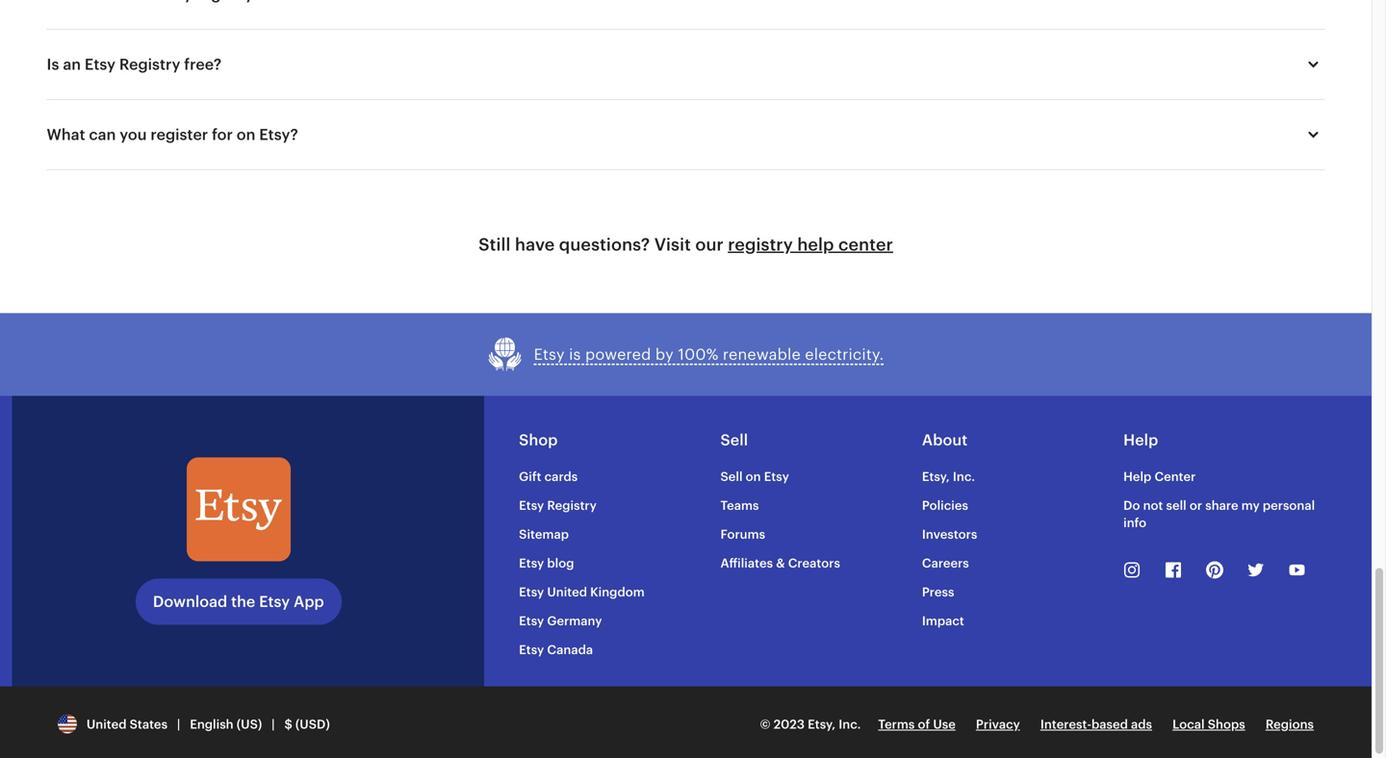 Task type: locate. For each thing, give the bounding box(es) containing it.
0 vertical spatial sell
[[721, 432, 748, 449]]

visit
[[655, 235, 691, 255]]

etsy for etsy blog
[[519, 557, 544, 571]]

etsy left canada
[[519, 643, 544, 658]]

etsy, up policies
[[922, 470, 950, 484]]

1 vertical spatial on
[[746, 470, 761, 484]]

0 vertical spatial registry
[[119, 56, 180, 73]]

local shops link
[[1173, 718, 1246, 732]]

united down blog
[[547, 586, 587, 600]]

2 sell from the top
[[721, 470, 743, 484]]

help for help center
[[1124, 470, 1152, 484]]

impact
[[922, 614, 965, 629]]

interest-
[[1041, 718, 1092, 732]]

not
[[1144, 499, 1164, 513]]

(usd)
[[296, 718, 330, 732]]

etsy left blog
[[519, 557, 544, 571]]

us image
[[58, 715, 77, 734]]

0 vertical spatial help
[[1124, 432, 1159, 449]]

| right states
[[177, 718, 180, 732]]

©
[[760, 718, 771, 732]]

on up teams
[[746, 470, 761, 484]]

info
[[1124, 516, 1147, 531]]

etsy inside dropdown button
[[85, 56, 116, 73]]

teams
[[721, 499, 759, 513]]

registry
[[119, 56, 180, 73], [547, 499, 597, 513]]

1 | from the left
[[177, 718, 180, 732]]

etsy?
[[259, 126, 298, 144]]

united states   |   english (us)   |   $ (usd)
[[80, 718, 330, 732]]

on right the for
[[237, 126, 256, 144]]

the
[[231, 594, 255, 611]]

© 2023 etsy, inc.
[[760, 718, 861, 732]]

on
[[237, 126, 256, 144], [746, 470, 761, 484]]

united right us image
[[87, 718, 127, 732]]

based
[[1092, 718, 1129, 732]]

1 vertical spatial etsy,
[[808, 718, 836, 732]]

etsy down etsy blog
[[519, 586, 544, 600]]

etsy is powered by 100% renewable electricity. button
[[488, 337, 885, 373]]

help
[[1124, 432, 1159, 449], [1124, 470, 1152, 484]]

inc. up policies
[[953, 470, 976, 484]]

etsy is powered by 100% renewable electricity.
[[534, 346, 885, 363]]

personal
[[1263, 499, 1316, 513]]

privacy
[[976, 718, 1021, 732]]

my
[[1242, 499, 1260, 513]]

help up help center link
[[1124, 432, 1159, 449]]

affiliates
[[721, 557, 773, 571]]

sell
[[721, 432, 748, 449], [721, 470, 743, 484]]

0 vertical spatial on
[[237, 126, 256, 144]]

inc. left terms
[[839, 718, 861, 732]]

etsy united kingdom
[[519, 586, 645, 600]]

0 horizontal spatial united
[[87, 718, 127, 732]]

you
[[120, 126, 147, 144]]

etsy right the
[[259, 594, 290, 611]]

0 vertical spatial inc.
[[953, 470, 976, 484]]

have
[[515, 235, 555, 255]]

is an etsy registry free?
[[47, 56, 222, 73]]

0 horizontal spatial on
[[237, 126, 256, 144]]

policies
[[922, 499, 969, 513]]

1 help from the top
[[1124, 432, 1159, 449]]

0 horizontal spatial |
[[177, 718, 180, 732]]

1 sell from the top
[[721, 432, 748, 449]]

etsy right an
[[85, 56, 116, 73]]

sell up sell on etsy link
[[721, 432, 748, 449]]

terms
[[879, 718, 915, 732]]

| left $
[[272, 718, 275, 732]]

1 horizontal spatial etsy,
[[922, 470, 950, 484]]

1 horizontal spatial |
[[272, 718, 275, 732]]

$
[[285, 718, 293, 732]]

register
[[151, 126, 208, 144]]

blog
[[547, 557, 574, 571]]

do not sell or share my personal info link
[[1124, 499, 1316, 531]]

etsy blog link
[[519, 557, 574, 571]]

1 vertical spatial united
[[87, 718, 127, 732]]

regions button
[[1266, 716, 1315, 734]]

registry left free?
[[119, 56, 180, 73]]

etsy, inc. link
[[922, 470, 976, 484]]

help up do
[[1124, 470, 1152, 484]]

etsy for etsy germany
[[519, 614, 544, 629]]

etsy left 'is' on the top left
[[534, 346, 565, 363]]

interest-based ads
[[1041, 718, 1153, 732]]

1 vertical spatial sell
[[721, 470, 743, 484]]

sell for sell on etsy
[[721, 470, 743, 484]]

etsy
[[85, 56, 116, 73], [534, 346, 565, 363], [764, 470, 790, 484], [519, 499, 544, 513], [519, 557, 544, 571], [519, 586, 544, 600], [259, 594, 290, 611], [519, 614, 544, 629], [519, 643, 544, 658]]

sell for sell
[[721, 432, 748, 449]]

still have questions? visit our registry help center
[[479, 235, 894, 255]]

on inside dropdown button
[[237, 126, 256, 144]]

etsy for etsy canada
[[519, 643, 544, 658]]

1 vertical spatial help
[[1124, 470, 1152, 484]]

sell up teams
[[721, 470, 743, 484]]

an
[[63, 56, 81, 73]]

etsy for etsy is powered by 100% renewable electricity.
[[534, 346, 565, 363]]

download the etsy app link
[[136, 579, 342, 626]]

1 vertical spatial registry
[[547, 499, 597, 513]]

local
[[1173, 718, 1205, 732]]

1 vertical spatial inc.
[[839, 718, 861, 732]]

gift cards link
[[519, 470, 578, 484]]

sitemap
[[519, 528, 569, 542]]

etsy registry
[[519, 499, 597, 513]]

etsy down gift
[[519, 499, 544, 513]]

forums link
[[721, 528, 766, 542]]

etsy germany link
[[519, 614, 602, 629]]

share
[[1206, 499, 1239, 513]]

etsy blog
[[519, 557, 574, 571]]

terms of use link
[[879, 718, 956, 732]]

what can you register for on etsy? button
[[29, 112, 1343, 158]]

registry down cards
[[547, 499, 597, 513]]

about
[[922, 432, 968, 449]]

etsy up the etsy canada "link"
[[519, 614, 544, 629]]

inc.
[[953, 470, 976, 484], [839, 718, 861, 732]]

etsy for etsy registry
[[519, 499, 544, 513]]

2 help from the top
[[1124, 470, 1152, 484]]

etsy, right 2023
[[808, 718, 836, 732]]

help
[[798, 235, 835, 255]]

etsy canada link
[[519, 643, 593, 658]]

etsy inside "button"
[[534, 346, 565, 363]]

interest-based ads link
[[1041, 718, 1153, 732]]

0 horizontal spatial registry
[[119, 56, 180, 73]]

0 vertical spatial united
[[547, 586, 587, 600]]



Task type: vqa. For each thing, say whether or not it's contained in the screenshot.
Great way to display air plants! Love this. Purchased
no



Task type: describe. For each thing, give the bounding box(es) containing it.
download the etsy app
[[153, 594, 324, 611]]

0 vertical spatial etsy,
[[922, 470, 950, 484]]

shops
[[1208, 718, 1246, 732]]

policies link
[[922, 499, 969, 513]]

press
[[922, 586, 955, 600]]

2 | from the left
[[272, 718, 275, 732]]

kingdom
[[590, 586, 645, 600]]

what
[[47, 126, 85, 144]]

sell on etsy link
[[721, 470, 790, 484]]

press link
[[922, 586, 955, 600]]

etsy up the "forums"
[[764, 470, 790, 484]]

creators
[[789, 557, 841, 571]]

of
[[918, 718, 931, 732]]

can
[[89, 126, 116, 144]]

help center
[[1124, 470, 1196, 484]]

cards
[[545, 470, 578, 484]]

help center link
[[1124, 470, 1196, 484]]

sell
[[1167, 499, 1187, 513]]

privacy link
[[976, 718, 1021, 732]]

english
[[190, 718, 234, 732]]

etsy for etsy united kingdom
[[519, 586, 544, 600]]

0 horizontal spatial etsy,
[[808, 718, 836, 732]]

shop
[[519, 432, 558, 449]]

is
[[569, 346, 581, 363]]

sitemap link
[[519, 528, 569, 542]]

forums
[[721, 528, 766, 542]]

teams link
[[721, 499, 759, 513]]

for
[[212, 126, 233, 144]]

electricity.
[[805, 346, 885, 363]]

&
[[776, 557, 785, 571]]

registry help center link
[[728, 235, 894, 255]]

1 horizontal spatial on
[[746, 470, 761, 484]]

what can you register for on etsy?
[[47, 126, 298, 144]]

do not sell or share my personal info
[[1124, 499, 1316, 531]]

careers link
[[922, 557, 970, 571]]

etsy canada
[[519, 643, 593, 658]]

ads
[[1132, 718, 1153, 732]]

2023
[[774, 718, 805, 732]]

affiliates & creators link
[[721, 557, 841, 571]]

by
[[656, 346, 674, 363]]

gift
[[519, 470, 542, 484]]

germany
[[547, 614, 602, 629]]

etsy registry link
[[519, 499, 597, 513]]

our
[[696, 235, 724, 255]]

local shops
[[1173, 718, 1246, 732]]

impact link
[[922, 614, 965, 629]]

1 horizontal spatial registry
[[547, 499, 597, 513]]

registry
[[728, 235, 793, 255]]

powered
[[586, 346, 652, 363]]

investors
[[922, 528, 978, 542]]

center
[[839, 235, 894, 255]]

states
[[130, 718, 168, 732]]

registry inside dropdown button
[[119, 56, 180, 73]]

help for help
[[1124, 432, 1159, 449]]

1 horizontal spatial inc.
[[953, 470, 976, 484]]

is
[[47, 56, 59, 73]]

careers
[[922, 557, 970, 571]]

1 horizontal spatial united
[[547, 586, 587, 600]]

sell on etsy
[[721, 470, 790, 484]]

center
[[1155, 470, 1196, 484]]

etsy germany
[[519, 614, 602, 629]]

canada
[[547, 643, 593, 658]]

affiliates & creators
[[721, 557, 841, 571]]

0 horizontal spatial inc.
[[839, 718, 861, 732]]

free?
[[184, 56, 222, 73]]

(us)
[[237, 718, 262, 732]]

100%
[[678, 346, 719, 363]]

investors link
[[922, 528, 978, 542]]

is an etsy registry free? button
[[29, 41, 1343, 88]]

still
[[479, 235, 511, 255]]

do
[[1124, 499, 1141, 513]]

use
[[934, 718, 956, 732]]

etsy, inc.
[[922, 470, 976, 484]]

etsy united kingdom link
[[519, 586, 645, 600]]

download
[[153, 594, 228, 611]]

or
[[1190, 499, 1203, 513]]



